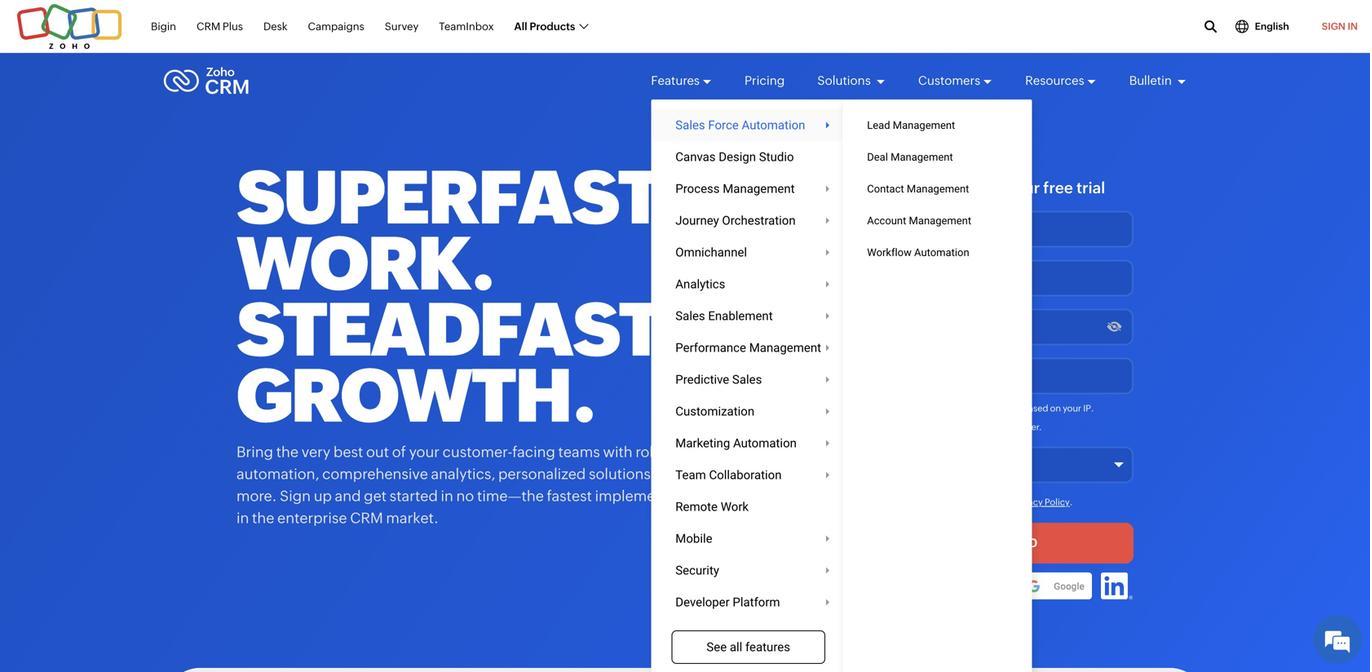 Task type: vqa. For each thing, say whether or not it's contained in the screenshot.
free at right
yes



Task type: describe. For each thing, give the bounding box(es) containing it.
2 vertical spatial sales
[[733, 372, 762, 387]]

robust
[[636, 444, 680, 461]]

1 horizontal spatial your
[[1007, 179, 1040, 197]]

1 vertical spatial your
[[1063, 404, 1082, 414]]

get
[[364, 488, 387, 505]]

management for performance management
[[750, 341, 822, 355]]

teams
[[559, 444, 600, 461]]

remote work
[[676, 500, 749, 514]]

customization
[[676, 404, 755, 419]]

management for contact management
[[907, 183, 970, 195]]

data
[[993, 422, 1011, 432]]

based
[[1023, 404, 1049, 414]]

get
[[885, 179, 912, 197]]

products
[[530, 20, 576, 32]]

customization link
[[651, 396, 846, 428]]

automation for workflow automation
[[915, 246, 970, 259]]

automation,
[[237, 466, 319, 483]]

see all features
[[707, 640, 791, 654]]

0 vertical spatial .
[[1092, 404, 1095, 414]]

see
[[707, 640, 727, 654]]

english
[[1255, 21, 1290, 32]]

desk
[[263, 20, 288, 32]]

personalized
[[498, 466, 586, 483]]

all
[[730, 640, 743, 654]]

started inside the superfast work. steadfast growth. bring the very best out of your customer-facing teams with robust automation, comprehensive analytics, personalized solutions, and more. sign up and get started in no time—the fastest implementation in the enterprise crm market.
[[390, 488, 438, 505]]

1 horizontal spatial and
[[658, 466, 684, 483]]

survey link
[[385, 11, 419, 42]]

account management link
[[843, 205, 1033, 237]]

marketing
[[676, 436, 730, 450]]

privacy policy link
[[1013, 497, 1070, 508]]

predictive sales
[[676, 372, 762, 387]]

contact
[[868, 183, 905, 195]]

crm inside the superfast work. steadfast growth. bring the very best out of your customer-facing teams with robust automation, comprehensive analytics, personalized solutions, and more. sign up and get started in no time—the fastest implementation in the enterprise crm market.
[[350, 510, 383, 527]]

management for lead management
[[893, 119, 956, 131]]

on
[[1051, 404, 1061, 414]]

customer-
[[443, 444, 513, 461]]

crm plus
[[197, 20, 243, 32]]

implementation
[[595, 488, 704, 505]]

team
[[676, 468, 706, 482]]

account management
[[868, 215, 972, 227]]

all products link
[[514, 11, 588, 42]]

predictive sales link
[[651, 364, 846, 396]]

performance management link
[[651, 332, 846, 364]]

orchestration
[[722, 213, 796, 228]]

resources
[[1026, 73, 1085, 88]]

market.
[[386, 510, 439, 527]]

platform
[[733, 595, 780, 609]]

with inside the superfast work. steadfast growth. bring the very best out of your customer-facing teams with robust automation, comprehensive analytics, personalized solutions, and more. sign up and get started in no time—the fastest implementation in the enterprise crm market.
[[603, 444, 633, 461]]

campaigns link
[[308, 11, 365, 42]]

growth.
[[237, 354, 595, 438]]

all
[[514, 20, 528, 32]]

campaigns
[[308, 20, 365, 32]]

lead
[[868, 119, 891, 131]]

contact management link
[[843, 173, 1033, 205]]

omnichannel
[[676, 245, 747, 259]]

journey orchestration link
[[651, 205, 846, 237]]

no
[[457, 488, 474, 505]]

bigin
[[151, 20, 176, 32]]

zoho crm logo image
[[163, 63, 250, 99]]

1 horizontal spatial started
[[915, 179, 968, 197]]

desk link
[[263, 11, 288, 42]]

workflow automation link
[[843, 237, 1033, 268]]

plus
[[223, 20, 243, 32]]

canvas design studio
[[676, 150, 794, 164]]

based on your ip .
[[1023, 404, 1095, 414]]

enterprise
[[277, 510, 347, 527]]

workflow automation
[[868, 246, 970, 259]]

lead management link
[[843, 109, 1033, 141]]

lead management
[[868, 119, 956, 131]]

journey orchestration
[[676, 213, 796, 228]]

solutions,
[[589, 466, 655, 483]]

analytics,
[[431, 466, 496, 483]]

crm plus link
[[197, 11, 243, 42]]

sign in
[[1322, 21, 1358, 32]]

team collaboration link
[[651, 459, 846, 491]]

privacy
[[1013, 497, 1043, 508]]

1 vertical spatial and
[[335, 488, 361, 505]]

all products
[[514, 20, 576, 32]]

get started with your free trial
[[885, 179, 1106, 197]]

sales enablement
[[676, 309, 773, 323]]

crm inside crm plus link
[[197, 20, 221, 32]]

remote
[[676, 500, 718, 514]]

privacy policy .
[[1013, 497, 1073, 508]]



Task type: locate. For each thing, give the bounding box(es) containing it.
sales enablement link
[[651, 300, 846, 332]]

sales force automation link
[[651, 109, 846, 141]]

security link
[[651, 555, 846, 587]]

center.
[[1013, 422, 1042, 432]]

sales down "performance management" link
[[733, 372, 762, 387]]

sign in link
[[1310, 11, 1371, 42]]

best
[[334, 444, 363, 461]]

and down robust
[[658, 466, 684, 483]]

1 vertical spatial the
[[252, 510, 274, 527]]

management up the 'account management' link
[[907, 183, 970, 195]]

2 horizontal spatial your
[[1063, 404, 1082, 414]]

process management link
[[651, 173, 846, 205]]

bulletin link
[[1130, 59, 1187, 103]]

resources link
[[1026, 59, 1097, 103]]

1 vertical spatial started
[[390, 488, 438, 505]]

bulletin
[[1130, 73, 1175, 88]]

your left ip
[[1063, 404, 1082, 414]]

security
[[676, 563, 720, 578]]

0 horizontal spatial the
[[252, 510, 274, 527]]

with down deal management link
[[971, 179, 1003, 197]]

team collaboration
[[676, 468, 782, 482]]

deal management
[[868, 151, 954, 163]]

solutions link
[[818, 59, 886, 103]]

1 horizontal spatial .
[[1092, 404, 1095, 414]]

0 vertical spatial your
[[1007, 179, 1040, 197]]

comprehensive
[[322, 466, 428, 483]]

1 vertical spatial in
[[237, 510, 249, 527]]

management up deal management link
[[893, 119, 956, 131]]

canvas
[[676, 150, 716, 164]]

developer platform link
[[651, 587, 846, 618]]

management down contact management link in the top of the page
[[909, 215, 972, 227]]

contact management
[[868, 183, 970, 195]]

your
[[1007, 179, 1040, 197], [1063, 404, 1082, 414], [409, 444, 440, 461]]

0 vertical spatial the
[[276, 444, 299, 461]]

sign
[[1322, 21, 1346, 32]]

management for process management
[[723, 182, 795, 196]]

1 horizontal spatial the
[[276, 444, 299, 461]]

enablement
[[709, 309, 773, 323]]

pricing link
[[745, 59, 785, 103]]

design
[[719, 150, 756, 164]]

automation
[[742, 118, 806, 132], [915, 246, 970, 259], [733, 436, 797, 450]]

1 vertical spatial sales
[[676, 309, 705, 323]]

free
[[1044, 179, 1074, 197]]

0 vertical spatial automation
[[742, 118, 806, 132]]

sales
[[676, 118, 705, 132], [676, 309, 705, 323], [733, 372, 762, 387]]

management for account management
[[909, 215, 972, 227]]

. right 'privacy'
[[1070, 497, 1073, 508]]

of
[[392, 444, 406, 461]]

solutions
[[818, 73, 874, 88]]

developer
[[676, 595, 730, 609]]

analytics
[[676, 277, 726, 291]]

1 vertical spatial crm
[[350, 510, 383, 527]]

out
[[366, 444, 389, 461]]

features
[[651, 73, 700, 88]]

automation for marketing automation
[[733, 436, 797, 450]]

started up market.
[[390, 488, 438, 505]]

workflow
[[868, 246, 912, 259]]

sign
[[280, 488, 311, 505]]

journey
[[676, 213, 719, 228]]

0 horizontal spatial with
[[603, 444, 633, 461]]

customers
[[919, 73, 981, 88]]

automation up studio
[[742, 118, 806, 132]]

automation down the 'account management' link
[[915, 246, 970, 259]]

survey
[[385, 20, 419, 32]]

. right 'on'
[[1092, 404, 1095, 414]]

.
[[1092, 404, 1095, 414], [1070, 497, 1073, 508]]

mobile link
[[651, 523, 846, 555]]

0 horizontal spatial crm
[[197, 20, 221, 32]]

facing
[[513, 444, 556, 461]]

pricing
[[745, 73, 785, 88]]

crm left plus on the left top of the page
[[197, 20, 221, 32]]

in
[[1348, 21, 1358, 32]]

1 horizontal spatial with
[[971, 179, 1003, 197]]

0 vertical spatial crm
[[197, 20, 221, 32]]

sales force automation
[[676, 118, 806, 132]]

0 horizontal spatial and
[[335, 488, 361, 505]]

in left no
[[441, 488, 454, 505]]

in
[[441, 488, 454, 505], [237, 510, 249, 527]]

None submit
[[857, 523, 1134, 564]]

0 vertical spatial with
[[971, 179, 1003, 197]]

0 vertical spatial started
[[915, 179, 968, 197]]

the up automation,
[[276, 444, 299, 461]]

with up solutions,
[[603, 444, 633, 461]]

crm down get
[[350, 510, 383, 527]]

studio
[[759, 150, 794, 164]]

bring
[[237, 444, 273, 461]]

0 horizontal spatial .
[[1070, 497, 1073, 508]]

sales down analytics
[[676, 309, 705, 323]]

0 horizontal spatial started
[[390, 488, 438, 505]]

started down deal management link
[[915, 179, 968, 197]]

omnichannel link
[[651, 237, 846, 268]]

see all features link
[[672, 631, 826, 664]]

time—the
[[477, 488, 544, 505]]

sales up "canvas" at the top
[[676, 118, 705, 132]]

1 vertical spatial .
[[1070, 497, 1073, 508]]

canvas design studio link
[[651, 141, 846, 173]]

0 horizontal spatial in
[[237, 510, 249, 527]]

data center.
[[993, 422, 1042, 432]]

0 vertical spatial sales
[[676, 118, 705, 132]]

deal management link
[[843, 141, 1033, 173]]

your left free
[[1007, 179, 1040, 197]]

superfast
[[237, 155, 661, 240]]

deal
[[868, 151, 888, 163]]

2 vertical spatial your
[[409, 444, 440, 461]]

1 vertical spatial automation
[[915, 246, 970, 259]]

performance
[[676, 341, 747, 355]]

0 vertical spatial and
[[658, 466, 684, 483]]

management down sales enablement link at the top
[[750, 341, 822, 355]]

sales for sales enablement
[[676, 309, 705, 323]]

developer platform
[[676, 595, 780, 609]]

the
[[276, 444, 299, 461], [252, 510, 274, 527]]

process management
[[676, 182, 795, 196]]

with
[[971, 179, 1003, 197], [603, 444, 633, 461]]

automation down the 'customization' link
[[733, 436, 797, 450]]

your inside the superfast work. steadfast growth. bring the very best out of your customer-facing teams with robust automation, comprehensive analytics, personalized solutions, and more. sign up and get started in no time—the fastest implementation in the enterprise crm market.
[[409, 444, 440, 461]]

crm
[[197, 20, 221, 32], [350, 510, 383, 527]]

0 vertical spatial in
[[441, 488, 454, 505]]

remote work link
[[651, 491, 846, 523]]

your right of
[[409, 444, 440, 461]]

performance management
[[676, 341, 822, 355]]

marketing automation
[[676, 436, 797, 450]]

analytics link
[[651, 268, 846, 300]]

1 horizontal spatial crm
[[350, 510, 383, 527]]

more.
[[237, 488, 277, 505]]

work.
[[237, 222, 494, 306]]

management up contact management
[[891, 151, 954, 163]]

teaminbox link
[[439, 11, 494, 42]]

and right up
[[335, 488, 361, 505]]

policy
[[1045, 497, 1070, 508]]

management for deal management
[[891, 151, 954, 163]]

the down more.
[[252, 510, 274, 527]]

1 horizontal spatial in
[[441, 488, 454, 505]]

management up 'orchestration'
[[723, 182, 795, 196]]

features
[[746, 640, 791, 654]]

sales for sales force automation
[[676, 118, 705, 132]]

account
[[868, 215, 907, 227]]

mobile
[[676, 532, 713, 546]]

steadfast
[[237, 288, 662, 372]]

0 horizontal spatial your
[[409, 444, 440, 461]]

1 vertical spatial with
[[603, 444, 633, 461]]

in down more.
[[237, 510, 249, 527]]

2 vertical spatial automation
[[733, 436, 797, 450]]



